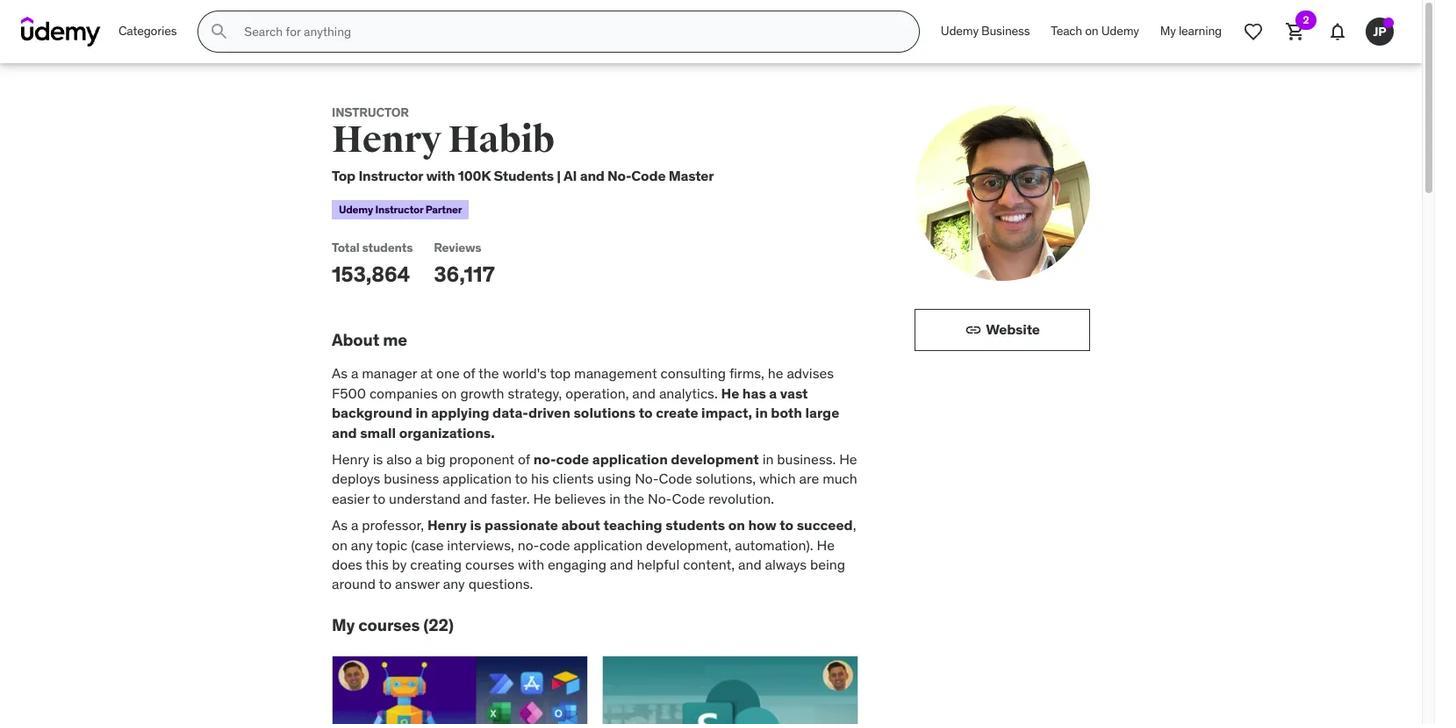 Task type: locate. For each thing, give the bounding box(es) containing it.
code left master
[[631, 167, 666, 184]]

2 link
[[1275, 11, 1317, 53]]

0 horizontal spatial the
[[478, 365, 499, 382]]

2 vertical spatial application
[[574, 536, 643, 553]]

no- up his
[[533, 450, 556, 468]]

1 vertical spatial is
[[470, 516, 481, 534]]

succeed
[[797, 516, 853, 534]]

with up questions.
[[518, 556, 544, 573]]

instructor up top
[[332, 104, 409, 120]]

1 as from the top
[[332, 365, 348, 382]]

to left create
[[639, 404, 653, 421]]

as down easier
[[332, 516, 348, 534]]

in down 'using' on the bottom
[[609, 490, 621, 507]]

0 vertical spatial of
[[463, 365, 475, 382]]

the up teaching
[[624, 490, 644, 507]]

a right has
[[769, 384, 777, 402]]

0 vertical spatial courses
[[465, 556, 514, 573]]

courses
[[465, 556, 514, 573], [358, 614, 420, 635]]

udemy
[[941, 23, 979, 39], [1101, 23, 1139, 39], [339, 203, 373, 216]]

1 vertical spatial as
[[332, 516, 348, 534]]

no- up teaching
[[648, 490, 672, 507]]

1 vertical spatial with
[[518, 556, 544, 573]]

application inside in business. he deploys business application to his clients using no-code solutions, which are much easier to understand and faster. he believes in the no-code revolution.
[[443, 470, 512, 487]]

background
[[332, 404, 412, 421]]

the up growth
[[478, 365, 499, 382]]

0 vertical spatial no-
[[533, 450, 556, 468]]

0 horizontal spatial is
[[373, 450, 383, 468]]

to down this
[[379, 575, 392, 593]]

creating
[[410, 556, 462, 573]]

code down solutions,
[[672, 490, 705, 507]]

and
[[580, 167, 605, 184], [632, 384, 656, 402], [332, 424, 357, 441], [464, 490, 487, 507], [610, 556, 633, 573], [738, 556, 762, 573]]

categories
[[119, 23, 177, 39]]

no- down passionate at left
[[518, 536, 539, 553]]

my for my courses (22)
[[332, 614, 355, 635]]

code
[[631, 167, 666, 184], [659, 470, 692, 487], [672, 490, 705, 507]]

a inside 'as a manager at one of the world's top management consulting firms, he advises f500 companies on growth strategy, operation, and analytics.'
[[351, 365, 358, 382]]

on inside , on any topic (case interviews, no-code application development, automation). he does this by creating courses with engaging and helpful content, and always being around to answer any questions.
[[332, 536, 348, 553]]

36,117
[[434, 261, 495, 288]]

any down "creating"
[[443, 575, 465, 593]]

henry
[[332, 117, 441, 162], [332, 450, 369, 468], [427, 516, 467, 534]]

teach on udemy link
[[1040, 11, 1150, 53]]

a inside he has a vast background in applying data-driven solutions to create impact, in both large and small organizations.
[[769, 384, 777, 402]]

my learning
[[1160, 23, 1222, 39]]

2 as from the top
[[332, 516, 348, 534]]

automation).
[[735, 536, 813, 553]]

of up faster.
[[518, 450, 530, 468]]

1 horizontal spatial with
[[518, 556, 544, 573]]

application down the proponent
[[443, 470, 512, 487]]

application inside , on any topic (case interviews, no-code application development, automation). he does this by creating courses with engaging and helpful content, and always being around to answer any questions.
[[574, 536, 643, 553]]

he
[[768, 365, 783, 382]]

f500
[[332, 384, 366, 402]]

no- right ai
[[608, 167, 631, 184]]

how
[[748, 516, 777, 534]]

0 vertical spatial no-
[[608, 167, 631, 184]]

henry up (case on the bottom
[[427, 516, 467, 534]]

no- right 'using' on the bottom
[[635, 470, 659, 487]]

udemy down top
[[339, 203, 373, 216]]

companies
[[369, 384, 438, 402]]

development,
[[646, 536, 732, 553]]

both
[[771, 404, 802, 421]]

top
[[332, 167, 356, 184]]

of right one
[[463, 365, 475, 382]]

large
[[805, 404, 839, 421]]

in down companies
[[416, 404, 428, 421]]

about me
[[332, 329, 407, 350]]

create
[[656, 404, 698, 421]]

0 horizontal spatial my
[[332, 614, 355, 635]]

he
[[721, 384, 739, 402], [839, 450, 857, 468], [533, 490, 551, 507], [817, 536, 835, 553]]

small
[[360, 424, 396, 441]]

a up "f500"
[[351, 365, 358, 382]]

and left faster.
[[464, 490, 487, 507]]

udemy right teach
[[1101, 23, 1139, 39]]

courses down "interviews,"
[[465, 556, 514, 573]]

as
[[332, 365, 348, 382], [332, 516, 348, 534]]

my down around
[[332, 614, 355, 635]]

1 horizontal spatial students
[[666, 516, 725, 534]]

1 vertical spatial code
[[539, 536, 570, 553]]

he down his
[[533, 490, 551, 507]]

habib
[[448, 117, 554, 162]]

interviews,
[[447, 536, 514, 553]]

0 horizontal spatial of
[[463, 365, 475, 382]]

growth
[[460, 384, 504, 402]]

on down one
[[441, 384, 457, 402]]

0 vertical spatial my
[[1160, 23, 1176, 39]]

my left learning
[[1160, 23, 1176, 39]]

his
[[531, 470, 549, 487]]

which
[[759, 470, 796, 487]]

professor,
[[362, 516, 424, 534]]

and inside he has a vast background in applying data-driven solutions to create impact, in both large and small organizations.
[[332, 424, 357, 441]]

of
[[463, 365, 475, 382], [518, 450, 530, 468]]

0 vertical spatial the
[[478, 365, 499, 382]]

any
[[351, 536, 373, 553], [443, 575, 465, 593]]

reviews
[[434, 240, 481, 255]]

and down 'management'
[[632, 384, 656, 402]]

wishlist image
[[1243, 21, 1264, 42]]

using
[[597, 470, 631, 487]]

faster.
[[491, 490, 530, 507]]

my courses (22)
[[332, 614, 454, 635]]

always
[[765, 556, 807, 573]]

categories button
[[108, 11, 187, 53]]

1 vertical spatial any
[[443, 575, 465, 593]]

1 horizontal spatial any
[[443, 575, 465, 593]]

a left big
[[415, 450, 423, 468]]

a down easier
[[351, 516, 358, 534]]

instructor up udemy instructor partner
[[358, 167, 423, 184]]

1 vertical spatial courses
[[358, 614, 420, 635]]

udemy left business
[[941, 23, 979, 39]]

impact,
[[701, 404, 752, 421]]

he up "much"
[[839, 450, 857, 468]]

1 horizontal spatial of
[[518, 450, 530, 468]]

1 horizontal spatial courses
[[465, 556, 514, 573]]

is
[[373, 450, 383, 468], [470, 516, 481, 534]]

with
[[426, 167, 455, 184], [518, 556, 544, 573]]

2 vertical spatial code
[[672, 490, 705, 507]]

ai
[[564, 167, 577, 184]]

0 horizontal spatial students
[[362, 240, 413, 255]]

code inside instructor henry habib top instructor with 100k students | ai and no-code master
[[631, 167, 666, 184]]

my
[[1160, 23, 1176, 39], [332, 614, 355, 635]]

and right ai
[[580, 167, 605, 184]]

believes
[[555, 490, 606, 507]]

code up clients at the left bottom of page
[[556, 450, 589, 468]]

he up impact,
[[721, 384, 739, 402]]

on up does
[[332, 536, 348, 553]]

0 horizontal spatial courses
[[358, 614, 420, 635]]

on left how in the bottom of the page
[[728, 516, 745, 534]]

top
[[550, 365, 571, 382]]

me
[[383, 329, 407, 350]]

1 horizontal spatial my
[[1160, 23, 1176, 39]]

udemy for udemy instructor partner
[[339, 203, 373, 216]]

instructor left 'partner' on the left of page
[[375, 203, 423, 216]]

1 vertical spatial no-
[[518, 536, 539, 553]]

0 vertical spatial henry
[[332, 117, 441, 162]]

in down has
[[755, 404, 768, 421]]

henry up top
[[332, 117, 441, 162]]

courses left the (22)
[[358, 614, 420, 635]]

application down as a professor, henry is passionate about teaching students on how to succeed
[[574, 536, 643, 553]]

in up the which
[[763, 450, 774, 468]]

1 vertical spatial the
[[624, 490, 644, 507]]

0 vertical spatial students
[[362, 240, 413, 255]]

1 horizontal spatial is
[[470, 516, 481, 534]]

any up does
[[351, 536, 373, 553]]

students up 153,864
[[362, 240, 413, 255]]

1 vertical spatial application
[[443, 470, 512, 487]]

and left small
[[332, 424, 357, 441]]

udemy for udemy business
[[941, 23, 979, 39]]

0 horizontal spatial udemy
[[339, 203, 373, 216]]

of inside 'as a manager at one of the world's top management consulting firms, he advises f500 companies on growth strategy, operation, and analytics.'
[[463, 365, 475, 382]]

the inside in business. he deploys business application to his clients using no-code solutions, which are much easier to understand and faster. he believes in the no-code revolution.
[[624, 490, 644, 507]]

0 horizontal spatial with
[[426, 167, 455, 184]]

2 vertical spatial instructor
[[375, 203, 423, 216]]

0 vertical spatial is
[[373, 450, 383, 468]]

no- inside , on any topic (case interviews, no-code application development, automation). he does this by creating courses with engaging and helpful content, and always being around to answer any questions.
[[518, 536, 539, 553]]

business
[[384, 470, 439, 487]]

1 horizontal spatial udemy
[[941, 23, 979, 39]]

udemy business
[[941, 23, 1030, 39]]

0 vertical spatial as
[[332, 365, 348, 382]]

management
[[574, 365, 657, 382]]

1 vertical spatial my
[[332, 614, 355, 635]]

code up the engaging
[[539, 536, 570, 553]]

0 vertical spatial with
[[426, 167, 455, 184]]

1 vertical spatial of
[[518, 450, 530, 468]]

code down development
[[659, 470, 692, 487]]

he down succeed
[[817, 536, 835, 553]]

being
[[810, 556, 845, 573]]

firms,
[[729, 365, 764, 382]]

0 vertical spatial code
[[631, 167, 666, 184]]

website
[[986, 321, 1040, 338]]

students
[[362, 240, 413, 255], [666, 516, 725, 534]]

udemy instructor partner
[[339, 203, 462, 216]]

on
[[1085, 23, 1099, 39], [441, 384, 457, 402], [728, 516, 745, 534], [332, 536, 348, 553]]

as up "f500"
[[332, 365, 348, 382]]

answer
[[395, 575, 440, 593]]

revolution.
[[709, 490, 774, 507]]

henry up deploys
[[332, 450, 369, 468]]

in
[[416, 404, 428, 421], [755, 404, 768, 421], [763, 450, 774, 468], [609, 490, 621, 507]]

students up development, at bottom
[[666, 516, 725, 534]]

1 horizontal spatial the
[[624, 490, 644, 507]]

as inside 'as a manager at one of the world's top management consulting firms, he advises f500 companies on growth strategy, operation, and analytics.'
[[332, 365, 348, 382]]

is up "interviews,"
[[470, 516, 481, 534]]

no-
[[608, 167, 631, 184], [635, 470, 659, 487], [648, 490, 672, 507]]

is left also at the bottom of page
[[373, 450, 383, 468]]

as for as a professor, henry is passionate about teaching students on how to succeed
[[332, 516, 348, 534]]

to up automation).
[[780, 516, 794, 534]]

with left 100k
[[426, 167, 455, 184]]

and inside 'as a manager at one of the world's top management consulting firms, he advises f500 companies on growth strategy, operation, and analytics.'
[[632, 384, 656, 402]]

0 vertical spatial application
[[592, 450, 668, 468]]

0 horizontal spatial any
[[351, 536, 373, 553]]

easier
[[332, 490, 370, 507]]

application up 'using' on the bottom
[[592, 450, 668, 468]]



Task type: vqa. For each thing, say whether or not it's contained in the screenshot.
2nd Carousel element from the top of the page
no



Task type: describe. For each thing, give the bounding box(es) containing it.
business.
[[777, 450, 836, 468]]

to right easier
[[373, 490, 386, 507]]

and left helpful
[[610, 556, 633, 573]]

to inside , on any topic (case interviews, no-code application development, automation). he does this by creating courses with engaging and helpful content, and always being around to answer any questions.
[[379, 575, 392, 593]]

jp
[[1373, 23, 1387, 39]]

clients
[[553, 470, 594, 487]]

questions.
[[468, 575, 533, 593]]

students
[[494, 167, 554, 184]]

world's
[[502, 365, 547, 382]]

jp link
[[1359, 11, 1401, 53]]

small image
[[965, 321, 982, 339]]

to left his
[[515, 470, 528, 487]]

strategy,
[[508, 384, 562, 402]]

shopping cart with 2 items image
[[1285, 21, 1306, 42]]

partner
[[425, 203, 462, 216]]

,
[[853, 516, 856, 534]]

also
[[386, 450, 412, 468]]

solutions,
[[696, 470, 756, 487]]

total students 153,864
[[332, 240, 413, 288]]

no- inside instructor henry habib top instructor with 100k students | ai and no-code master
[[608, 167, 631, 184]]

much
[[823, 470, 857, 487]]

business
[[982, 23, 1030, 39]]

driven
[[528, 404, 570, 421]]

courses inside , on any topic (case interviews, no-code application development, automation). he does this by creating courses with engaging and helpful content, and always being around to answer any questions.
[[465, 556, 514, 573]]

instructor henry habib top instructor with 100k students | ai and no-code master
[[332, 104, 714, 184]]

1 vertical spatial code
[[659, 470, 692, 487]]

|
[[557, 167, 561, 184]]

on right teach
[[1085, 23, 1099, 39]]

notifications image
[[1327, 21, 1348, 42]]

2 vertical spatial henry
[[427, 516, 467, 534]]

learning
[[1179, 23, 1222, 39]]

1 vertical spatial no-
[[635, 470, 659, 487]]

with inside , on any topic (case interviews, no-code application development, automation). he does this by creating courses with engaging and helpful content, and always being around to answer any questions.
[[518, 556, 544, 573]]

Search for anything text field
[[241, 17, 898, 47]]

passionate
[[485, 516, 558, 534]]

about
[[561, 516, 600, 534]]

my learning link
[[1150, 11, 1232, 53]]

2
[[1303, 13, 1309, 26]]

deploys
[[332, 470, 380, 487]]

teaching
[[604, 516, 662, 534]]

2 horizontal spatial udemy
[[1101, 23, 1139, 39]]

you have alerts image
[[1383, 18, 1394, 28]]

master
[[669, 167, 714, 184]]

teach
[[1051, 23, 1082, 39]]

vast
[[780, 384, 808, 402]]

big
[[426, 450, 446, 468]]

he inside , on any topic (case interviews, no-code application development, automation). he does this by creating courses with engaging and helpful content, and always being around to answer any questions.
[[817, 536, 835, 553]]

students inside total students 153,864
[[362, 240, 413, 255]]

code inside , on any topic (case interviews, no-code application development, automation). he does this by creating courses with engaging and helpful content, and always being around to answer any questions.
[[539, 536, 570, 553]]

henry is also a big proponent of no-code application development
[[332, 450, 759, 468]]

operation,
[[565, 384, 629, 402]]

1 vertical spatial henry
[[332, 450, 369, 468]]

he has a vast background in applying data-driven solutions to create impact, in both large and small organizations.
[[332, 384, 839, 441]]

understand
[[389, 490, 461, 507]]

content,
[[683, 556, 735, 573]]

udemy image
[[21, 17, 101, 47]]

153,864
[[332, 261, 410, 288]]

applying
[[431, 404, 489, 421]]

(22)
[[423, 614, 454, 635]]

about
[[332, 329, 379, 350]]

he inside he has a vast background in applying data-driven solutions to create impact, in both large and small organizations.
[[721, 384, 739, 402]]

on inside 'as a manager at one of the world's top management consulting firms, he advises f500 companies on growth strategy, operation, and analytics.'
[[441, 384, 457, 402]]

does
[[332, 556, 362, 573]]

by
[[392, 556, 407, 573]]

manager
[[362, 365, 417, 382]]

at
[[420, 365, 433, 382]]

has
[[743, 384, 766, 402]]

teach on udemy
[[1051, 23, 1139, 39]]

with inside instructor henry habib top instructor with 100k students | ai and no-code master
[[426, 167, 455, 184]]

as for as a manager at one of the world's top management consulting firms, he advises f500 companies on growth strategy, operation, and analytics.
[[332, 365, 348, 382]]

henry habib image
[[915, 105, 1090, 281]]

(case
[[411, 536, 444, 553]]

organizations.
[[399, 424, 495, 441]]

as a manager at one of the world's top management consulting firms, he advises f500 companies on growth strategy, operation, and analytics.
[[332, 365, 834, 402]]

consulting
[[661, 365, 726, 382]]

1 vertical spatial students
[[666, 516, 725, 534]]

and down automation).
[[738, 556, 762, 573]]

this
[[365, 556, 389, 573]]

proponent
[[449, 450, 514, 468]]

1 vertical spatial instructor
[[358, 167, 423, 184]]

and inside instructor henry habib top instructor with 100k students | ai and no-code master
[[580, 167, 605, 184]]

, on any topic (case interviews, no-code application development, automation). he does this by creating courses with engaging and helpful content, and always being around to answer any questions.
[[332, 516, 856, 593]]

submit search image
[[209, 21, 230, 42]]

engaging
[[548, 556, 607, 573]]

100k
[[458, 167, 491, 184]]

2 vertical spatial no-
[[648, 490, 672, 507]]

0 vertical spatial any
[[351, 536, 373, 553]]

the inside 'as a manager at one of the world's top management consulting firms, he advises f500 companies on growth strategy, operation, and analytics.'
[[478, 365, 499, 382]]

data-
[[492, 404, 528, 421]]

my for my learning
[[1160, 23, 1176, 39]]

henry inside instructor henry habib top instructor with 100k students | ai and no-code master
[[332, 117, 441, 162]]

are
[[799, 470, 819, 487]]

total
[[332, 240, 360, 255]]

one
[[436, 365, 460, 382]]

reviews 36,117
[[434, 240, 495, 288]]

analytics.
[[659, 384, 718, 402]]

to inside he has a vast background in applying data-driven solutions to create impact, in both large and small organizations.
[[639, 404, 653, 421]]

around
[[332, 575, 376, 593]]

advises
[[787, 365, 834, 382]]

development
[[671, 450, 759, 468]]

udemy business link
[[930, 11, 1040, 53]]

and inside in business. he deploys business application to his clients using no-code solutions, which are much easier to understand and faster. he believes in the no-code revolution.
[[464, 490, 487, 507]]

solutions
[[574, 404, 636, 421]]

website link
[[915, 309, 1090, 351]]

0 vertical spatial code
[[556, 450, 589, 468]]

in business. he deploys business application to his clients using no-code solutions, which are much easier to understand and faster. he believes in the no-code revolution.
[[332, 450, 857, 507]]

0 vertical spatial instructor
[[332, 104, 409, 120]]



